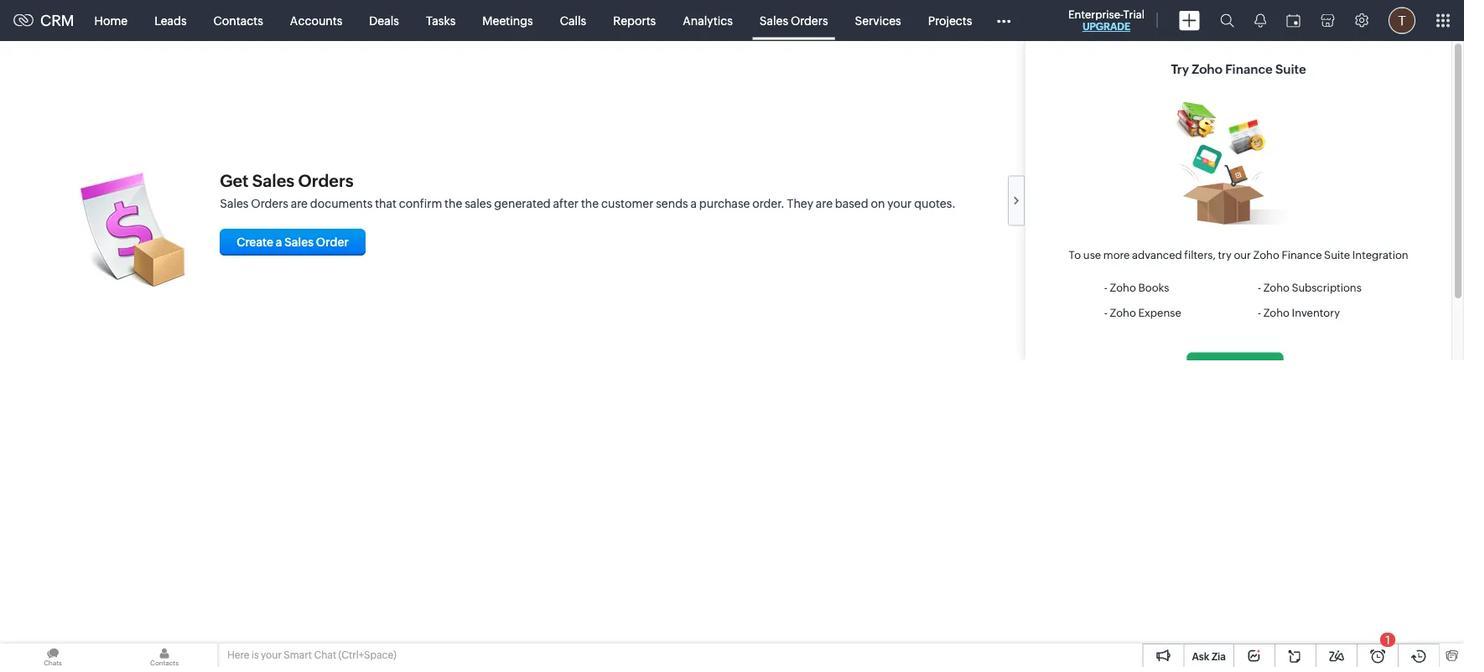Task type: describe. For each thing, give the bounding box(es) containing it.
profile image
[[1389, 7, 1416, 34]]

here is your smart chat (ctrl+space)
[[227, 650, 397, 662]]

advanced
[[1133, 249, 1183, 262]]

after
[[553, 197, 579, 210]]

enterprise-
[[1069, 8, 1124, 21]]

purchase
[[700, 197, 750, 210]]

analytics
[[683, 14, 733, 27]]

search image
[[1221, 13, 1235, 28]]

2 the from the left
[[581, 197, 599, 210]]

trial
[[1124, 8, 1145, 21]]

1 the from the left
[[445, 197, 463, 210]]

order.
[[753, 197, 785, 210]]

try
[[1219, 249, 1232, 262]]

a inside "button"
[[276, 236, 282, 249]]

projects
[[929, 14, 973, 27]]

calls link
[[547, 0, 600, 41]]

sales orders link
[[747, 0, 842, 41]]

analytics link
[[670, 0, 747, 41]]

create menu image
[[1180, 10, 1201, 31]]

order
[[316, 236, 349, 249]]

1 vertical spatial finance
[[1282, 249, 1323, 262]]

crm
[[40, 12, 74, 29]]

1
[[1386, 634, 1391, 647]]

try
[[1172, 62, 1190, 77]]

reports
[[614, 14, 656, 27]]

create
[[237, 236, 274, 249]]

- for - zoho books
[[1105, 282, 1108, 294]]

get
[[220, 171, 249, 190]]

a inside get sales orders sales orders are documents that confirm the sales generated after the customer sends a purchase order. they are based on your quotes.
[[691, 197, 697, 210]]

0 horizontal spatial finance
[[1226, 62, 1273, 77]]

chats image
[[0, 644, 106, 668]]

generated
[[494, 197, 551, 210]]

books
[[1139, 282, 1170, 294]]

to use more advanced filters, try our zoho finance suite integration
[[1069, 249, 1409, 262]]

calendar image
[[1287, 14, 1301, 27]]

Other Modules field
[[986, 7, 1022, 34]]

signals element
[[1245, 0, 1277, 41]]

accounts
[[290, 14, 343, 27]]

calls
[[560, 14, 587, 27]]

0 vertical spatial suite
[[1276, 62, 1307, 77]]

1 vertical spatial orders
[[298, 171, 354, 190]]

- for - zoho expense
[[1105, 307, 1108, 319]]

customer
[[602, 197, 654, 210]]

projects link
[[915, 0, 986, 41]]

try zoho finance suite
[[1172, 62, 1307, 77]]

- for - zoho inventory
[[1259, 307, 1262, 319]]

based
[[836, 197, 869, 210]]

1 vertical spatial your
[[261, 650, 282, 662]]

- zoho expense
[[1105, 307, 1182, 319]]

create a sales order
[[237, 236, 349, 249]]

(ctrl+space)
[[339, 650, 397, 662]]

orders inside sales orders link
[[791, 14, 829, 27]]

zoho for - zoho inventory
[[1264, 307, 1290, 319]]

use
[[1084, 249, 1102, 262]]

contacts link
[[200, 0, 277, 41]]

quotes.
[[915, 197, 957, 210]]

search element
[[1211, 0, 1245, 41]]

- for - zoho subscriptions
[[1259, 282, 1262, 294]]

sales orders
[[760, 14, 829, 27]]

services link
[[842, 0, 915, 41]]

tasks link
[[413, 0, 469, 41]]

your inside get sales orders sales orders are documents that confirm the sales generated after the customer sends a purchase order. they are based on your quotes.
[[888, 197, 912, 210]]

integration
[[1353, 249, 1409, 262]]



Task type: vqa. For each thing, say whether or not it's contained in the screenshot.
second User & System field from the bottom
no



Task type: locate. For each thing, give the bounding box(es) containing it.
the
[[445, 197, 463, 210], [581, 197, 599, 210]]

orders up create
[[251, 197, 289, 210]]

accounts link
[[277, 0, 356, 41]]

0 horizontal spatial a
[[276, 236, 282, 249]]

zoho left books
[[1111, 282, 1137, 294]]

a
[[691, 197, 697, 210], [276, 236, 282, 249]]

0 vertical spatial your
[[888, 197, 912, 210]]

deals link
[[356, 0, 413, 41]]

zoho up - zoho inventory on the right top
[[1264, 282, 1290, 294]]

1 horizontal spatial are
[[816, 197, 833, 210]]

are up create a sales order
[[291, 197, 308, 210]]

0 horizontal spatial your
[[261, 650, 282, 662]]

zia
[[1212, 652, 1227, 663]]

sales right the get in the top of the page
[[252, 171, 295, 190]]

services
[[855, 14, 902, 27]]

leads
[[154, 14, 187, 27]]

your right on
[[888, 197, 912, 210]]

deals
[[369, 14, 399, 27]]

sales
[[760, 14, 789, 27], [252, 171, 295, 190], [220, 197, 249, 210], [285, 236, 314, 249]]

- zoho inventory
[[1259, 307, 1341, 319]]

- down - zoho books
[[1105, 307, 1108, 319]]

subscriptions
[[1293, 282, 1363, 294]]

0 vertical spatial a
[[691, 197, 697, 210]]

finance
[[1226, 62, 1273, 77], [1282, 249, 1323, 262]]

inventory
[[1293, 307, 1341, 319]]

zoho right our at the right top of the page
[[1254, 249, 1280, 262]]

sales left order
[[285, 236, 314, 249]]

documents
[[310, 197, 373, 210]]

are right they
[[816, 197, 833, 210]]

sales down the get in the top of the page
[[220, 197, 249, 210]]

orders left services link
[[791, 14, 829, 27]]

ask zia
[[1193, 652, 1227, 663]]

- down more on the top right of the page
[[1105, 282, 1108, 294]]

enterprise-trial upgrade
[[1069, 8, 1145, 32]]

1 are from the left
[[291, 197, 308, 210]]

1 horizontal spatial the
[[581, 197, 599, 210]]

1 horizontal spatial your
[[888, 197, 912, 210]]

sales inside "button"
[[285, 236, 314, 249]]

zoho for try zoho finance suite
[[1193, 62, 1223, 77]]

are
[[291, 197, 308, 210], [816, 197, 833, 210]]

1 horizontal spatial a
[[691, 197, 697, 210]]

upgrade
[[1083, 21, 1131, 32]]

meetings link
[[469, 0, 547, 41]]

0 horizontal spatial orders
[[251, 197, 289, 210]]

smart
[[284, 650, 312, 662]]

orders
[[791, 14, 829, 27], [298, 171, 354, 190], [251, 197, 289, 210]]

-
[[1105, 282, 1108, 294], [1259, 282, 1262, 294], [1105, 307, 1108, 319], [1259, 307, 1262, 319]]

2 horizontal spatial orders
[[791, 14, 829, 27]]

the right after
[[581, 197, 599, 210]]

tasks
[[426, 14, 456, 27]]

home
[[94, 14, 128, 27]]

- zoho books
[[1105, 282, 1170, 294]]

ask
[[1193, 652, 1210, 663]]

reports link
[[600, 0, 670, 41]]

create a sales order button
[[220, 229, 366, 256]]

they
[[787, 197, 814, 210]]

crm link
[[13, 12, 74, 29]]

suite up 'subscriptions'
[[1325, 249, 1351, 262]]

2 vertical spatial orders
[[251, 197, 289, 210]]

our
[[1235, 249, 1252, 262]]

your right is
[[261, 650, 282, 662]]

on
[[871, 197, 886, 210]]

zoho for - zoho books
[[1111, 282, 1137, 294]]

suite
[[1276, 62, 1307, 77], [1325, 249, 1351, 262]]

home link
[[81, 0, 141, 41]]

1 vertical spatial a
[[276, 236, 282, 249]]

orders up documents
[[298, 171, 354, 190]]

to
[[1069, 249, 1082, 262]]

expense
[[1139, 307, 1182, 319]]

leads link
[[141, 0, 200, 41]]

more
[[1104, 249, 1130, 262]]

meetings
[[483, 14, 533, 27]]

a right sends
[[691, 197, 697, 210]]

here
[[227, 650, 250, 662]]

filters,
[[1185, 249, 1217, 262]]

your
[[888, 197, 912, 210], [261, 650, 282, 662]]

1 horizontal spatial finance
[[1282, 249, 1323, 262]]

zoho right try
[[1193, 62, 1223, 77]]

contacts image
[[112, 644, 217, 668]]

0 vertical spatial orders
[[791, 14, 829, 27]]

the left sales
[[445, 197, 463, 210]]

is
[[252, 650, 259, 662]]

get sales orders sales orders are documents that confirm the sales generated after the customer sends a purchase order. they are based on your quotes.
[[220, 171, 957, 210]]

zoho down - zoho books
[[1111, 307, 1137, 319]]

suite down calendar icon
[[1276, 62, 1307, 77]]

zoho for - zoho subscriptions
[[1264, 282, 1290, 294]]

signals image
[[1255, 13, 1267, 28]]

1 vertical spatial suite
[[1325, 249, 1351, 262]]

zoho for - zoho expense
[[1111, 307, 1137, 319]]

- down to use more advanced filters, try our zoho finance suite integration
[[1259, 282, 1262, 294]]

- zoho subscriptions
[[1259, 282, 1363, 294]]

1 horizontal spatial orders
[[298, 171, 354, 190]]

finance up - zoho subscriptions
[[1282, 249, 1323, 262]]

0 horizontal spatial the
[[445, 197, 463, 210]]

contacts
[[214, 14, 263, 27]]

zoho
[[1193, 62, 1223, 77], [1254, 249, 1280, 262], [1111, 282, 1137, 294], [1264, 282, 1290, 294], [1111, 307, 1137, 319], [1264, 307, 1290, 319]]

sends
[[656, 197, 689, 210]]

- down - zoho subscriptions
[[1259, 307, 1262, 319]]

finance down the signals icon
[[1226, 62, 1273, 77]]

zoho left inventory
[[1264, 307, 1290, 319]]

chat
[[314, 650, 337, 662]]

0 horizontal spatial suite
[[1276, 62, 1307, 77]]

profile element
[[1379, 0, 1426, 41]]

sales
[[465, 197, 492, 210]]

1 horizontal spatial suite
[[1325, 249, 1351, 262]]

that
[[375, 197, 397, 210]]

confirm
[[399, 197, 442, 210]]

sales right the analytics link
[[760, 14, 789, 27]]

2 are from the left
[[816, 197, 833, 210]]

create menu element
[[1170, 0, 1211, 41]]

0 vertical spatial finance
[[1226, 62, 1273, 77]]

a right create
[[276, 236, 282, 249]]

0 horizontal spatial are
[[291, 197, 308, 210]]



